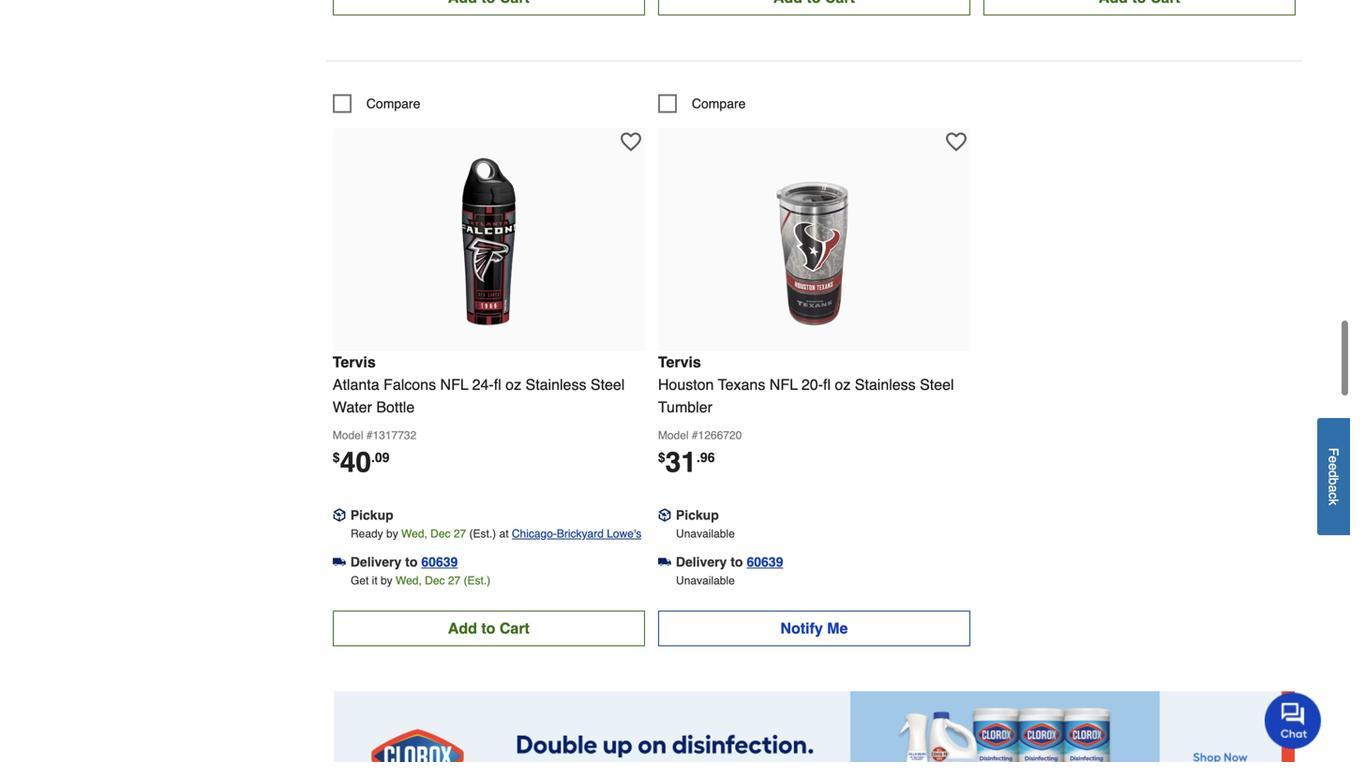 Task type: vqa. For each thing, say whether or not it's contained in the screenshot.
Chicago-
yes



Task type: locate. For each thing, give the bounding box(es) containing it.
0 horizontal spatial compare
[[367, 96, 421, 111]]

tervis for tervis houston texans nfl 20-fl oz stainless steel tumbler
[[658, 353, 701, 371]]

compare inside 1001062084 element
[[692, 96, 746, 111]]

stainless for 20-
[[855, 376, 916, 393]]

model
[[333, 429, 363, 442], [658, 429, 689, 442]]

0 vertical spatial unavailable
[[676, 527, 735, 541]]

pickup image down 31
[[658, 509, 671, 522]]

to for unavailable
[[731, 555, 743, 570]]

1 steel from the left
[[591, 376, 625, 393]]

0 horizontal spatial tervis
[[333, 353, 376, 371]]

stainless inside tervis houston texans nfl 20-fl oz stainless steel tumbler
[[855, 376, 916, 393]]

0 horizontal spatial pickup image
[[333, 509, 346, 522]]

tervis inside tervis atlanta falcons nfl 24-fl oz stainless steel water bottle
[[333, 353, 376, 371]]

heart outline image
[[946, 132, 967, 152]]

1 horizontal spatial $
[[658, 450, 666, 465]]

chicago-brickyard lowe's button
[[512, 525, 642, 543]]

pickup up ready
[[351, 508, 394, 523]]

1 horizontal spatial 60639 button
[[747, 553, 784, 572]]

tervis up atlanta
[[333, 353, 376, 371]]

1 horizontal spatial delivery
[[676, 555, 727, 570]]

1 horizontal spatial 60639
[[747, 555, 784, 570]]

fl
[[494, 376, 502, 393], [823, 376, 831, 393]]

$ 40 .09
[[333, 446, 390, 479]]

1 horizontal spatial pickup image
[[658, 509, 671, 522]]

0 horizontal spatial stainless
[[526, 376, 587, 393]]

$ left '.96'
[[658, 450, 666, 465]]

1 pickup from the left
[[351, 508, 394, 523]]

stainless right 20-
[[855, 376, 916, 393]]

2 # from the left
[[692, 429, 698, 442]]

notify
[[781, 620, 823, 637]]

1 horizontal spatial compare
[[692, 96, 746, 111]]

tervis inside tervis houston texans nfl 20-fl oz stainless steel tumbler
[[658, 353, 701, 371]]

1 60639 button from the left
[[421, 553, 458, 572]]

nfl
[[440, 376, 468, 393], [770, 376, 798, 393]]

by right ready
[[386, 527, 398, 541]]

nfl inside tervis houston texans nfl 20-fl oz stainless steel tumbler
[[770, 376, 798, 393]]

brickyard
[[557, 527, 604, 541]]

at
[[499, 527, 509, 541]]

1 unavailable from the top
[[676, 527, 735, 541]]

# for water
[[367, 429, 373, 442]]

stainless right 24-
[[526, 376, 587, 393]]

1 vertical spatial wed,
[[396, 574, 422, 588]]

0 horizontal spatial oz
[[506, 376, 522, 393]]

1 horizontal spatial to
[[481, 620, 496, 637]]

dec
[[431, 527, 451, 541], [425, 574, 445, 588]]

get
[[351, 574, 369, 588]]

oz inside tervis houston texans nfl 20-fl oz stainless steel tumbler
[[835, 376, 851, 393]]

2 60639 from the left
[[747, 555, 784, 570]]

0 horizontal spatial delivery
[[351, 555, 402, 570]]

wed,
[[401, 527, 428, 541], [396, 574, 422, 588]]

2 steel from the left
[[920, 376, 954, 393]]

2 e from the top
[[1327, 463, 1342, 471]]

fl for 24-
[[494, 376, 502, 393]]

0 horizontal spatial #
[[367, 429, 373, 442]]

0 vertical spatial 27
[[454, 527, 466, 541]]

tumbler
[[658, 399, 713, 416]]

1 delivery from the left
[[351, 555, 402, 570]]

1 # from the left
[[367, 429, 373, 442]]

compare
[[367, 96, 421, 111], [692, 96, 746, 111]]

1 horizontal spatial nfl
[[770, 376, 798, 393]]

wed, up get it by wed, dec 27 (est.)
[[401, 527, 428, 541]]

0 horizontal spatial to
[[405, 555, 418, 570]]

1 horizontal spatial stainless
[[855, 376, 916, 393]]

tervis up 'houston'
[[658, 353, 701, 371]]

pickup down $ 31 .96
[[676, 508, 719, 523]]

1 model from the left
[[333, 429, 363, 442]]

stainless inside tervis atlanta falcons nfl 24-fl oz stainless steel water bottle
[[526, 376, 587, 393]]

truck filled image for get it by
[[333, 556, 346, 569]]

fl right texans
[[823, 376, 831, 393]]

by right it
[[381, 574, 393, 588]]

delivery for unavailable
[[676, 555, 727, 570]]

delivery to 60639
[[351, 555, 458, 570], [676, 555, 784, 570]]

tervis for tervis atlanta falcons nfl 24-fl oz stainless steel water bottle
[[333, 353, 376, 371]]

1 $ from the left
[[333, 450, 340, 465]]

nfl left 20-
[[770, 376, 798, 393]]

1 vertical spatial (est.)
[[464, 574, 491, 588]]

27 up add at the bottom of the page
[[448, 574, 461, 588]]

model up 40
[[333, 429, 363, 442]]

chicago-
[[512, 527, 557, 541]]

1 60639 from the left
[[421, 555, 458, 570]]

0 vertical spatial by
[[386, 527, 398, 541]]

$ left .09
[[333, 450, 340, 465]]

2 tervis from the left
[[658, 353, 701, 371]]

compare inside 1001066670 element
[[367, 96, 421, 111]]

pickup image
[[333, 509, 346, 522], [658, 509, 671, 522]]

nfl for 24-
[[440, 376, 468, 393]]

$ for 40
[[333, 450, 340, 465]]

2 delivery to 60639 from the left
[[676, 555, 784, 570]]

actual price $31.96 element
[[658, 446, 715, 479]]

1 horizontal spatial #
[[692, 429, 698, 442]]

1 e from the top
[[1327, 456, 1342, 463]]

nfl left 24-
[[440, 376, 468, 393]]

1 compare from the left
[[367, 96, 421, 111]]

2 compare from the left
[[692, 96, 746, 111]]

delivery for get it by
[[351, 555, 402, 570]]

tervis atlanta falcons nfl 24-fl oz stainless steel water bottle
[[333, 353, 625, 416]]

60639 button up get it by wed, dec 27 (est.)
[[421, 553, 458, 572]]

.09
[[371, 450, 390, 465]]

b
[[1327, 478, 1342, 485]]

2 pickup image from the left
[[658, 509, 671, 522]]

2 nfl from the left
[[770, 376, 798, 393]]

0 horizontal spatial truck filled image
[[333, 556, 346, 569]]

delivery
[[351, 555, 402, 570], [676, 555, 727, 570]]

1317732
[[373, 429, 417, 442]]

27 left at
[[454, 527, 466, 541]]

tervis
[[333, 353, 376, 371], [658, 353, 701, 371]]

fl for 20-
[[823, 376, 831, 393]]

ready
[[351, 527, 383, 541]]

1 horizontal spatial oz
[[835, 376, 851, 393]]

60639 button
[[421, 553, 458, 572], [747, 553, 784, 572]]

2 stainless from the left
[[855, 376, 916, 393]]

(est.)
[[469, 527, 496, 541], [464, 574, 491, 588]]

2 oz from the left
[[835, 376, 851, 393]]

pickup
[[351, 508, 394, 523], [676, 508, 719, 523]]

dec right it
[[425, 574, 445, 588]]

1 horizontal spatial model
[[658, 429, 689, 442]]

2 unavailable from the top
[[676, 574, 735, 588]]

0 horizontal spatial steel
[[591, 376, 625, 393]]

oz
[[506, 376, 522, 393], [835, 376, 851, 393]]

2 delivery from the left
[[676, 555, 727, 570]]

1 truck filled image from the left
[[333, 556, 346, 569]]

to
[[405, 555, 418, 570], [731, 555, 743, 570], [481, 620, 496, 637]]

1001066670 element
[[333, 94, 421, 113]]

e up d
[[1327, 456, 1342, 463]]

$ inside $ 40 .09
[[333, 450, 340, 465]]

1 horizontal spatial steel
[[920, 376, 954, 393]]

1 horizontal spatial truck filled image
[[658, 556, 671, 569]]

2 truck filled image from the left
[[658, 556, 671, 569]]

steel
[[591, 376, 625, 393], [920, 376, 954, 393]]

fl inside tervis houston texans nfl 20-fl oz stainless steel tumbler
[[823, 376, 831, 393]]

chat invite button image
[[1265, 692, 1322, 749]]

2 horizontal spatial to
[[731, 555, 743, 570]]

oz inside tervis atlanta falcons nfl 24-fl oz stainless steel water bottle
[[506, 376, 522, 393]]

1 delivery to 60639 from the left
[[351, 555, 458, 570]]

60639
[[421, 555, 458, 570], [747, 555, 784, 570]]

0 horizontal spatial delivery to 60639
[[351, 555, 458, 570]]

lowe's
[[607, 527, 642, 541]]

(est.) left at
[[469, 527, 496, 541]]

1 horizontal spatial tervis
[[658, 353, 701, 371]]

oz right 20-
[[835, 376, 851, 393]]

k
[[1327, 499, 1342, 506]]

60639 up get it by wed, dec 27 (est.)
[[421, 555, 458, 570]]

stainless
[[526, 376, 587, 393], [855, 376, 916, 393]]

1 horizontal spatial fl
[[823, 376, 831, 393]]

2 fl from the left
[[823, 376, 831, 393]]

1 vertical spatial unavailable
[[676, 574, 735, 588]]

e up b
[[1327, 463, 1342, 471]]

e
[[1327, 456, 1342, 463], [1327, 463, 1342, 471]]

2 60639 button from the left
[[747, 553, 784, 572]]

2 model from the left
[[658, 429, 689, 442]]

1 fl from the left
[[494, 376, 502, 393]]

model for tumbler
[[658, 429, 689, 442]]

f e e d b a c k
[[1327, 448, 1342, 506]]

60639 button up notify
[[747, 553, 784, 572]]

nfl inside tervis atlanta falcons nfl 24-fl oz stainless steel water bottle
[[440, 376, 468, 393]]

$ 31 .96
[[658, 446, 715, 479]]

wed, right it
[[396, 574, 422, 588]]

60639 for unavailable
[[747, 555, 784, 570]]

dec up get it by wed, dec 27 (est.)
[[431, 527, 451, 541]]

1 stainless from the left
[[526, 376, 587, 393]]

by
[[386, 527, 398, 541], [381, 574, 393, 588]]

$
[[333, 450, 340, 465], [658, 450, 666, 465]]

compare for 1001066670 element
[[367, 96, 421, 111]]

#
[[367, 429, 373, 442], [692, 429, 698, 442]]

oz right 24-
[[506, 376, 522, 393]]

pickup image down 40
[[333, 509, 346, 522]]

20-
[[802, 376, 823, 393]]

60639 up notify
[[747, 555, 784, 570]]

model up 31
[[658, 429, 689, 442]]

0 horizontal spatial fl
[[494, 376, 502, 393]]

model # 1266720
[[658, 429, 742, 442]]

oz for 20-
[[835, 376, 851, 393]]

0 horizontal spatial 60639
[[421, 555, 458, 570]]

2 $ from the left
[[658, 450, 666, 465]]

0 horizontal spatial $
[[333, 450, 340, 465]]

add to cart
[[448, 620, 530, 637]]

d
[[1327, 471, 1342, 478]]

steel for atlanta falcons nfl 24-fl oz stainless steel water bottle
[[591, 376, 625, 393]]

0 vertical spatial dec
[[431, 527, 451, 541]]

model for water
[[333, 429, 363, 442]]

1 horizontal spatial delivery to 60639
[[676, 555, 784, 570]]

1 nfl from the left
[[440, 376, 468, 393]]

2 pickup from the left
[[676, 508, 719, 523]]

1 tervis from the left
[[333, 353, 376, 371]]

# up '.96'
[[692, 429, 698, 442]]

a
[[1327, 485, 1342, 492]]

(est.) up add to cart
[[464, 574, 491, 588]]

compare for 1001062084 element
[[692, 96, 746, 111]]

ready by wed, dec 27 (est.) at chicago-brickyard lowe's
[[351, 527, 642, 541]]

$ inside $ 31 .96
[[658, 450, 666, 465]]

truck filled image
[[333, 556, 346, 569], [658, 556, 671, 569]]

# up .09
[[367, 429, 373, 442]]

0 horizontal spatial 60639 button
[[421, 553, 458, 572]]

fl right falcons
[[494, 376, 502, 393]]

0 horizontal spatial nfl
[[440, 376, 468, 393]]

steel inside tervis atlanta falcons nfl 24-fl oz stainless steel water bottle
[[591, 376, 625, 393]]

1 horizontal spatial pickup
[[676, 508, 719, 523]]

0 horizontal spatial pickup
[[351, 508, 394, 523]]

1001062084 element
[[658, 94, 746, 113]]

1 oz from the left
[[506, 376, 522, 393]]

1 pickup image from the left
[[333, 509, 346, 522]]

fl inside tervis atlanta falcons nfl 24-fl oz stainless steel water bottle
[[494, 376, 502, 393]]

unavailable
[[676, 527, 735, 541], [676, 574, 735, 588]]

steel inside tervis houston texans nfl 20-fl oz stainless steel tumbler
[[920, 376, 954, 393]]

0 horizontal spatial model
[[333, 429, 363, 442]]

27
[[454, 527, 466, 541], [448, 574, 461, 588]]

model # 1317732
[[333, 429, 417, 442]]

me
[[827, 620, 848, 637]]



Task type: describe. For each thing, give the bounding box(es) containing it.
24-
[[472, 376, 494, 393]]

1 vertical spatial 27
[[448, 574, 461, 588]]

60639 button for unavailable
[[747, 553, 784, 572]]

to for get it by
[[405, 555, 418, 570]]

0 vertical spatial wed,
[[401, 527, 428, 541]]

steel for houston texans nfl 20-fl oz stainless steel tumbler
[[920, 376, 954, 393]]

$ for 31
[[658, 450, 666, 465]]

to inside button
[[481, 620, 496, 637]]

heart outline image
[[621, 132, 641, 152]]

water
[[333, 399, 372, 416]]

60639 for get it by
[[421, 555, 458, 570]]

delivery to 60639 for unavailable
[[676, 555, 784, 570]]

.96
[[697, 450, 715, 465]]

texans
[[718, 376, 766, 393]]

add to cart button
[[333, 611, 645, 647]]

1 vertical spatial by
[[381, 574, 393, 588]]

falcons
[[384, 376, 436, 393]]

pickup for unavailable
[[676, 508, 719, 523]]

add
[[448, 620, 477, 637]]

tervis atlanta falcons nfl 24-fl oz stainless steel water bottle image
[[386, 137, 592, 344]]

pickup for get it by
[[351, 508, 394, 523]]

f e e d b a c k button
[[1318, 418, 1351, 535]]

notify me
[[781, 620, 848, 637]]

31
[[666, 446, 697, 479]]

get it by wed, dec 27 (est.)
[[351, 574, 491, 588]]

advertisement region
[[334, 692, 1295, 763]]

60639 button for get it by
[[421, 553, 458, 572]]

cart
[[500, 620, 530, 637]]

unavailable for the truck filled 'image' corresponding to unavailable
[[676, 574, 735, 588]]

notify me button
[[658, 611, 971, 647]]

unavailable for unavailable's pickup image
[[676, 527, 735, 541]]

pickup image for unavailable
[[658, 509, 671, 522]]

# for tumbler
[[692, 429, 698, 442]]

bottle
[[376, 399, 415, 416]]

truck filled image for unavailable
[[658, 556, 671, 569]]

tervis houston texans nfl 20-fl oz stainless steel tumbler image
[[711, 137, 918, 344]]

40
[[340, 446, 371, 479]]

atlanta
[[333, 376, 379, 393]]

pickup image for get it by
[[333, 509, 346, 522]]

houston
[[658, 376, 714, 393]]

nfl for 20-
[[770, 376, 798, 393]]

1266720
[[698, 429, 742, 442]]

1 vertical spatial dec
[[425, 574, 445, 588]]

actual price $40.09 element
[[333, 446, 390, 479]]

delivery to 60639 for get it by
[[351, 555, 458, 570]]

c
[[1327, 492, 1342, 499]]

stainless for 24-
[[526, 376, 587, 393]]

0 vertical spatial (est.)
[[469, 527, 496, 541]]

it
[[372, 574, 378, 588]]

tervis houston texans nfl 20-fl oz stainless steel tumbler
[[658, 353, 954, 416]]

oz for 24-
[[506, 376, 522, 393]]

f
[[1327, 448, 1342, 456]]



